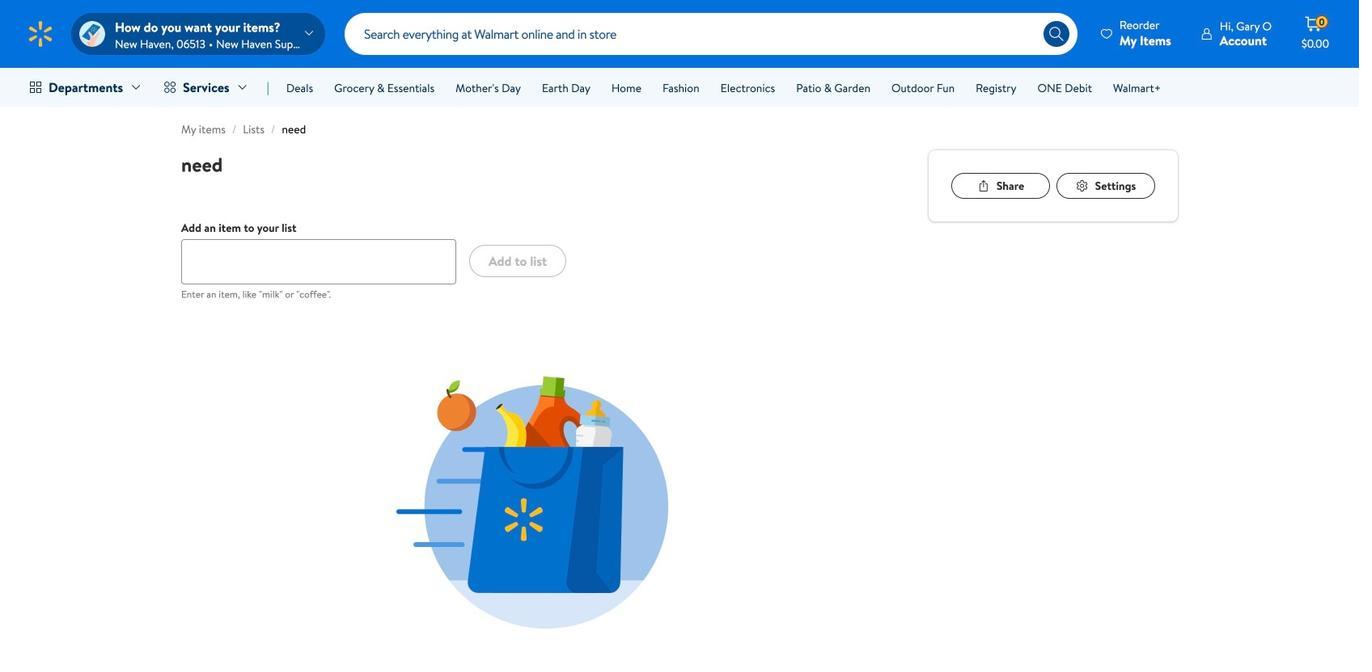 Task type: describe. For each thing, give the bounding box(es) containing it.
Walmart Site-Wide search field
[[345, 13, 1077, 55]]

search icon image
[[1048, 26, 1064, 42]]

walmart homepage image
[[26, 19, 55, 49]]



Task type: locate. For each thing, give the bounding box(es) containing it.
Search search field
[[345, 13, 1077, 55]]

None text field
[[181, 239, 456, 285]]

 image
[[79, 21, 105, 47]]



Task type: vqa. For each thing, say whether or not it's contained in the screenshot.
 "image" on the left
yes



